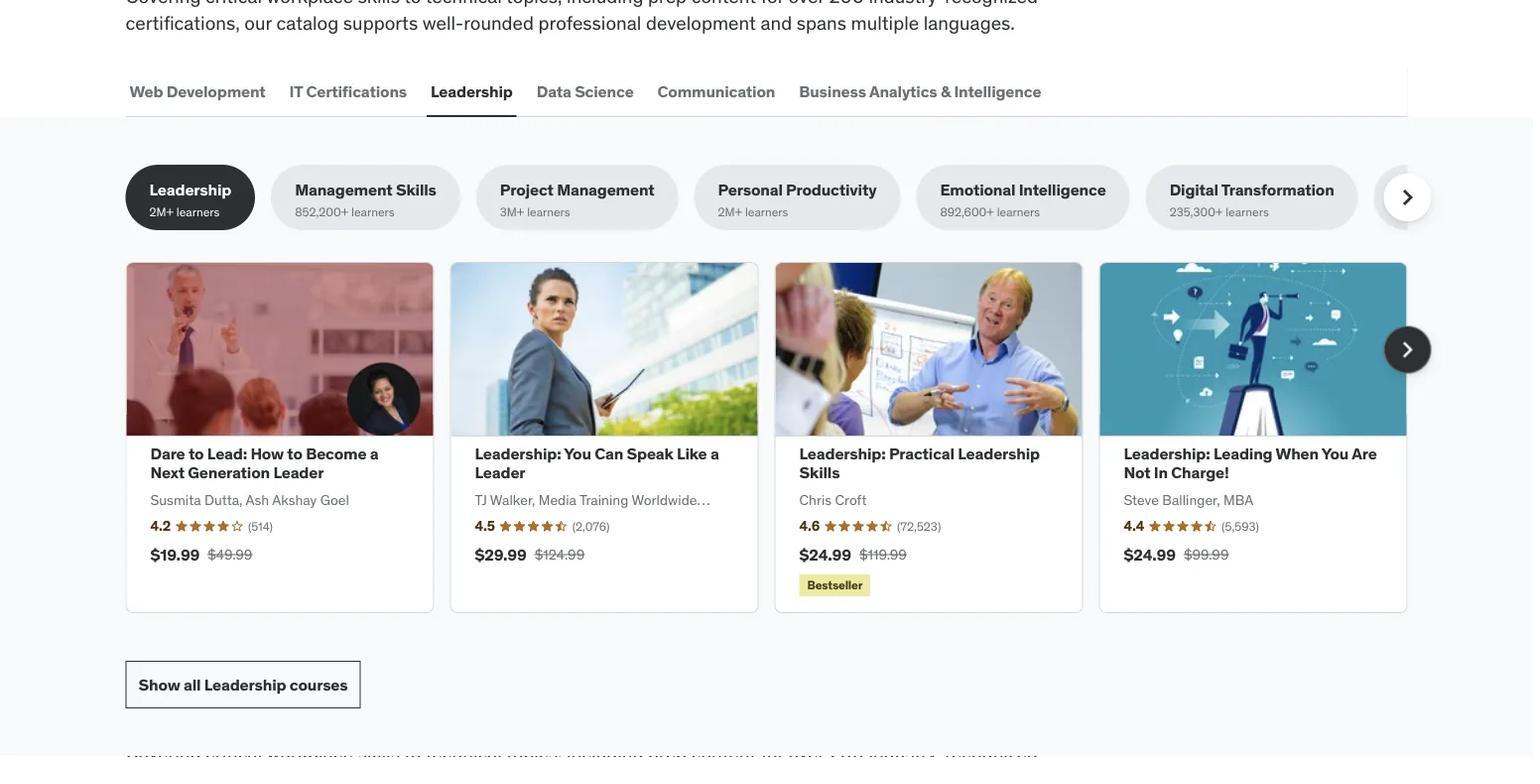 Task type: describe. For each thing, give the bounding box(es) containing it.
852,200+
[[295, 204, 349, 220]]

leadership 2m+ learners
[[149, 180, 231, 220]]

well-
[[423, 11, 464, 34]]

not
[[1124, 463, 1151, 483]]

can
[[595, 444, 623, 464]]

leadership: leading when you are not in charge!
[[1124, 444, 1377, 483]]

dare to lead: how to become a next generation leader link
[[150, 444, 379, 483]]

topic filters element
[[126, 165, 1533, 230]]

a inside leadership: you can speak like a leader
[[711, 444, 719, 464]]

next image
[[1392, 334, 1424, 366]]

learners for emotional intelligence
[[997, 204, 1040, 220]]

to for how
[[287, 444, 303, 464]]

leadership: for leadership: you can speak like a leader
[[475, 444, 561, 464]]

technical
[[425, 0, 502, 8]]

development
[[167, 81, 266, 101]]

3m+
[[500, 204, 524, 220]]

digital transformation 235,300+ learners
[[1170, 180, 1335, 220]]

prep
[[648, 0, 687, 8]]

industry-
[[869, 0, 945, 8]]

it certifications
[[289, 81, 407, 101]]

science
[[575, 81, 634, 101]]

leadership: for leadership: practical leadership skills
[[799, 444, 886, 464]]

our
[[245, 11, 272, 34]]

how
[[250, 444, 284, 464]]

learners for digital transformation
[[1226, 204, 1269, 220]]

speak
[[627, 444, 674, 464]]

business analytics & intelligence
[[799, 81, 1041, 101]]

leadership: you can speak like a leader
[[475, 444, 719, 483]]

practical
[[889, 444, 955, 464]]

supports
[[343, 11, 418, 34]]

web development
[[130, 81, 266, 101]]

workplace
[[267, 0, 353, 8]]

strategy
[[1469, 180, 1532, 200]]

learners inside leadership 2m+ learners
[[177, 204, 220, 220]]

professional
[[539, 11, 642, 34]]

like
[[677, 444, 707, 464]]

learners for business strategy
[[1423, 204, 1466, 220]]

dare
[[150, 444, 185, 464]]

leadership right the all
[[204, 675, 286, 695]]

intelligence inside business analytics & intelligence button
[[954, 81, 1041, 101]]

you inside leadership: leading when you are not in charge!
[[1322, 444, 1349, 464]]

become
[[306, 444, 367, 464]]

charge!
[[1171, 463, 1229, 483]]

next
[[150, 463, 185, 483]]

200
[[829, 0, 864, 8]]

892,600+
[[940, 204, 994, 220]]

in
[[1154, 463, 1168, 483]]

web
[[130, 81, 163, 101]]

skills inside management skills 852,200+ learners
[[396, 180, 436, 200]]

leader inside dare to lead: how to become a next generation leader
[[273, 463, 324, 483]]

leadership: practical leadership skills link
[[799, 444, 1040, 483]]

skills
[[358, 0, 400, 8]]

recognized
[[945, 0, 1038, 8]]

business for business strategy 1m+ learners
[[1398, 180, 1465, 200]]

leadership inside button
[[431, 81, 513, 101]]

leadership: you can speak like a leader link
[[475, 444, 719, 483]]

multiple
[[851, 11, 919, 34]]

communication button
[[654, 68, 779, 115]]

emotional intelligence 892,600+ learners
[[940, 180, 1106, 220]]

digital
[[1170, 180, 1219, 200]]

leader inside leadership: you can speak like a leader
[[475, 463, 525, 483]]

rounded
[[464, 11, 534, 34]]

leading
[[1214, 444, 1273, 464]]

development
[[646, 11, 756, 34]]

covering critical workplace skills to technical topics, including prep content for over 200 industry-recognized certifications, our catalog supports well-rounded professional development and spans multiple languages.
[[126, 0, 1038, 34]]



Task type: locate. For each thing, give the bounding box(es) containing it.
data
[[537, 81, 571, 101]]

learners inside management skills 852,200+ learners
[[351, 204, 395, 220]]

leadership inside leadership: practical leadership skills
[[958, 444, 1040, 464]]

all
[[184, 675, 201, 695]]

leadership down web development "button"
[[149, 180, 231, 200]]

management
[[295, 180, 393, 200], [557, 180, 655, 200]]

topics,
[[506, 0, 562, 8]]

project management 3m+ learners
[[500, 180, 655, 220]]

for
[[761, 0, 784, 8]]

it
[[289, 81, 303, 101]]

1 vertical spatial intelligence
[[1019, 180, 1106, 200]]

1 2m+ from the left
[[149, 204, 174, 220]]

1m+
[[1398, 204, 1420, 220]]

0 horizontal spatial 2m+
[[149, 204, 174, 220]]

2m+
[[149, 204, 174, 220], [718, 204, 742, 220]]

to inside covering critical workplace skills to technical topics, including prep content for over 200 industry-recognized certifications, our catalog supports well-rounded professional development and spans multiple languages.
[[404, 0, 421, 8]]

1 management from the left
[[295, 180, 393, 200]]

1 horizontal spatial 2m+
[[718, 204, 742, 220]]

critical
[[206, 0, 262, 8]]

leadership inside topic filters 'element'
[[149, 180, 231, 200]]

1 horizontal spatial skills
[[799, 463, 840, 483]]

leadership: inside leadership: leading when you are not in charge!
[[1124, 444, 1210, 464]]

2 a from the left
[[711, 444, 719, 464]]

business for business analytics & intelligence
[[799, 81, 866, 101]]

spans
[[797, 11, 847, 34]]

1 you from the left
[[564, 444, 591, 464]]

3 leadership: from the left
[[1124, 444, 1210, 464]]

2 horizontal spatial to
[[404, 0, 421, 8]]

management inside the project management 3m+ learners
[[557, 180, 655, 200]]

next image
[[1392, 182, 1424, 214]]

2 horizontal spatial leadership:
[[1124, 444, 1210, 464]]

covering
[[126, 0, 201, 8]]

business inside button
[[799, 81, 866, 101]]

1 horizontal spatial you
[[1322, 444, 1349, 464]]

learners for management skills
[[351, 204, 395, 220]]

communication
[[658, 81, 775, 101]]

show all leadership courses link
[[126, 661, 361, 709]]

0 horizontal spatial a
[[370, 444, 379, 464]]

0 vertical spatial business
[[799, 81, 866, 101]]

learners inside the 'digital transformation 235,300+ learners'
[[1226, 204, 1269, 220]]

catalog
[[276, 11, 339, 34]]

2m+ inside leadership 2m+ learners
[[149, 204, 174, 220]]

2 management from the left
[[557, 180, 655, 200]]

you left can
[[564, 444, 591, 464]]

leadership: practical leadership skills
[[799, 444, 1040, 483]]

&
[[941, 81, 951, 101]]

a right like on the bottom
[[711, 444, 719, 464]]

235,300+
[[1170, 204, 1223, 220]]

1 horizontal spatial leader
[[475, 463, 525, 483]]

2 learners from the left
[[351, 204, 395, 220]]

skills inside leadership: practical leadership skills
[[799, 463, 840, 483]]

learners
[[177, 204, 220, 220], [351, 204, 395, 220], [527, 204, 570, 220], [745, 204, 789, 220], [997, 204, 1040, 220], [1226, 204, 1269, 220], [1423, 204, 1466, 220]]

0 vertical spatial skills
[[396, 180, 436, 200]]

transformation
[[1222, 180, 1335, 200]]

leadership: left can
[[475, 444, 561, 464]]

show all leadership courses
[[138, 675, 348, 695]]

0 horizontal spatial leadership:
[[475, 444, 561, 464]]

leadership: left practical
[[799, 444, 886, 464]]

management skills 852,200+ learners
[[295, 180, 436, 220]]

courses
[[290, 675, 348, 695]]

business up 1m+
[[1398, 180, 1465, 200]]

project
[[500, 180, 554, 200]]

it certifications button
[[285, 68, 411, 115]]

you left "are"
[[1322, 444, 1349, 464]]

learners inside 'emotional intelligence 892,600+ learners'
[[997, 204, 1040, 220]]

to for skills
[[404, 0, 421, 8]]

certifications,
[[126, 11, 240, 34]]

business down spans
[[799, 81, 866, 101]]

learners inside personal productivity 2m+ learners
[[745, 204, 789, 220]]

0 horizontal spatial management
[[295, 180, 393, 200]]

1 vertical spatial skills
[[799, 463, 840, 483]]

4 learners from the left
[[745, 204, 789, 220]]

intelligence right emotional
[[1019, 180, 1106, 200]]

business inside the "business strategy 1m+ learners"
[[1398, 180, 1465, 200]]

0 horizontal spatial skills
[[396, 180, 436, 200]]

intelligence inside 'emotional intelligence 892,600+ learners'
[[1019, 180, 1106, 200]]

0 horizontal spatial business
[[799, 81, 866, 101]]

are
[[1352, 444, 1377, 464]]

0 horizontal spatial leader
[[273, 463, 324, 483]]

personal
[[718, 180, 783, 200]]

show
[[138, 675, 180, 695]]

leadership
[[431, 81, 513, 101], [149, 180, 231, 200], [958, 444, 1040, 464], [204, 675, 286, 695]]

6 learners from the left
[[1226, 204, 1269, 220]]

3 learners from the left
[[527, 204, 570, 220]]

leadership: left 'leading'
[[1124, 444, 1210, 464]]

to
[[404, 0, 421, 8], [189, 444, 204, 464], [287, 444, 303, 464]]

leadership:
[[475, 444, 561, 464], [799, 444, 886, 464], [1124, 444, 1210, 464]]

business
[[799, 81, 866, 101], [1398, 180, 1465, 200]]

when
[[1276, 444, 1319, 464]]

skills
[[396, 180, 436, 200], [799, 463, 840, 483]]

0 horizontal spatial you
[[564, 444, 591, 464]]

leadership: for leadership: leading when you are not in charge!
[[1124, 444, 1210, 464]]

to right 'how'
[[287, 444, 303, 464]]

1 horizontal spatial business
[[1398, 180, 1465, 200]]

dare to lead: how to become a next generation leader
[[150, 444, 379, 483]]

certifications
[[306, 81, 407, 101]]

business strategy 1m+ learners
[[1398, 180, 1532, 220]]

1 leadership: from the left
[[475, 444, 561, 464]]

leadership: leading when you are not in charge! link
[[1124, 444, 1377, 483]]

carousel element
[[126, 262, 1432, 614]]

you inside leadership: you can speak like a leader
[[564, 444, 591, 464]]

to right skills at left top
[[404, 0, 421, 8]]

2 leader from the left
[[475, 463, 525, 483]]

learners inside the "business strategy 1m+ learners"
[[1423, 204, 1466, 220]]

intelligence
[[954, 81, 1041, 101], [1019, 180, 1106, 200]]

to right dare
[[189, 444, 204, 464]]

7 learners from the left
[[1423, 204, 1466, 220]]

leadership right practical
[[958, 444, 1040, 464]]

0 vertical spatial intelligence
[[954, 81, 1041, 101]]

2 leadership: from the left
[[799, 444, 886, 464]]

a
[[370, 444, 379, 464], [711, 444, 719, 464]]

over
[[789, 0, 825, 8]]

intelligence right &
[[954, 81, 1041, 101]]

1 horizontal spatial management
[[557, 180, 655, 200]]

management up 852,200+
[[295, 180, 393, 200]]

learners for project management
[[527, 204, 570, 220]]

data science button
[[533, 68, 638, 115]]

a inside dare to lead: how to become a next generation leader
[[370, 444, 379, 464]]

2m+ inside personal productivity 2m+ learners
[[718, 204, 742, 220]]

1 horizontal spatial leadership:
[[799, 444, 886, 464]]

generation
[[188, 463, 270, 483]]

data science
[[537, 81, 634, 101]]

1 leader from the left
[[273, 463, 324, 483]]

leadership: inside leadership: you can speak like a leader
[[475, 444, 561, 464]]

1 vertical spatial business
[[1398, 180, 1465, 200]]

1 a from the left
[[370, 444, 379, 464]]

leader
[[273, 463, 324, 483], [475, 463, 525, 483]]

web development button
[[126, 68, 270, 115]]

personal productivity 2m+ learners
[[718, 180, 877, 220]]

business analytics & intelligence button
[[795, 68, 1045, 115]]

5 learners from the left
[[997, 204, 1040, 220]]

emotional
[[940, 180, 1016, 200]]

leadership: inside leadership: practical leadership skills
[[799, 444, 886, 464]]

1 horizontal spatial to
[[287, 444, 303, 464]]

leadership button
[[427, 68, 517, 115]]

management inside management skills 852,200+ learners
[[295, 180, 393, 200]]

0 horizontal spatial to
[[189, 444, 204, 464]]

languages.
[[924, 11, 1015, 34]]

leadership down rounded
[[431, 81, 513, 101]]

content
[[691, 0, 756, 8]]

productivity
[[786, 180, 877, 200]]

learners for personal productivity
[[745, 204, 789, 220]]

and
[[761, 11, 792, 34]]

analytics
[[869, 81, 937, 101]]

learners inside the project management 3m+ learners
[[527, 204, 570, 220]]

1 learners from the left
[[177, 204, 220, 220]]

management right project
[[557, 180, 655, 200]]

2 you from the left
[[1322, 444, 1349, 464]]

2 2m+ from the left
[[718, 204, 742, 220]]

lead:
[[207, 444, 247, 464]]

including
[[567, 0, 644, 8]]

a right become
[[370, 444, 379, 464]]

1 horizontal spatial a
[[711, 444, 719, 464]]



Task type: vqa. For each thing, say whether or not it's contained in the screenshot.
Hacking
no



